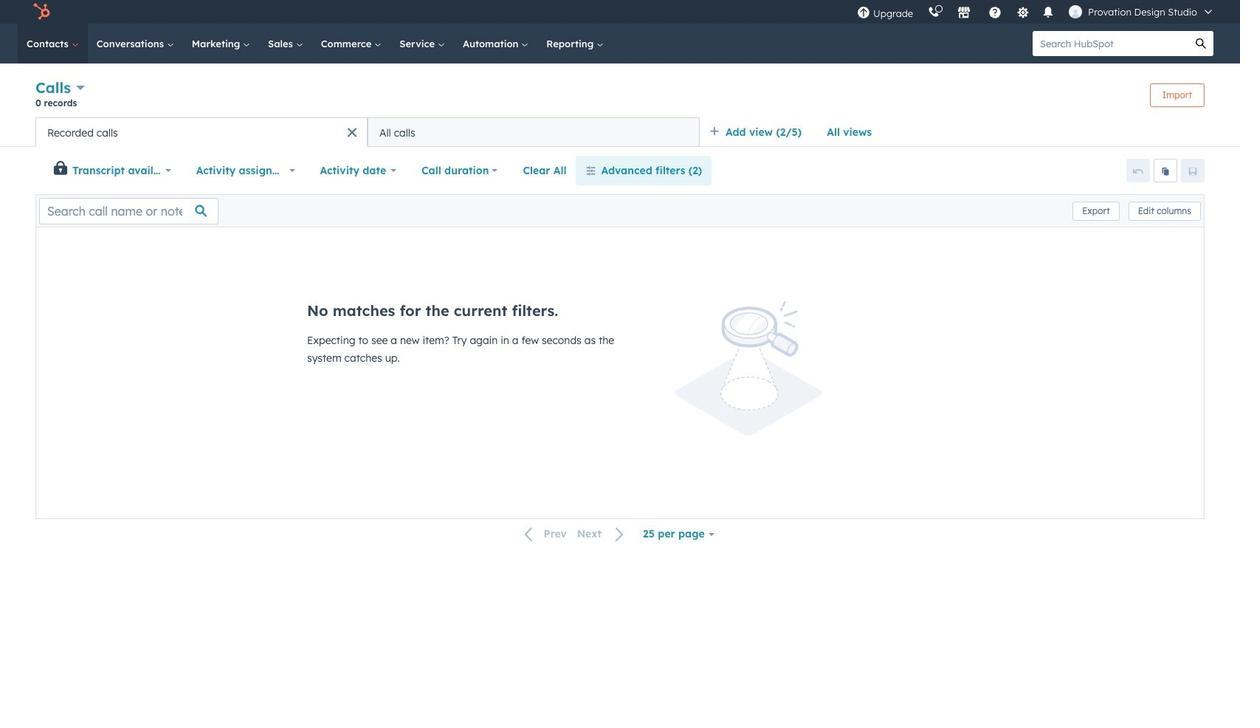 Task type: vqa. For each thing, say whether or not it's contained in the screenshot.
group
no



Task type: locate. For each thing, give the bounding box(es) containing it.
Search HubSpot search field
[[1033, 31, 1189, 56]]

banner
[[35, 77, 1205, 117]]

menu
[[850, 0, 1223, 24]]

Search call name or notes search field
[[39, 198, 219, 224]]



Task type: describe. For each thing, give the bounding box(es) containing it.
marketplaces image
[[958, 7, 971, 20]]

james peterson image
[[1069, 5, 1083, 18]]

pagination navigation
[[516, 524, 634, 544]]



